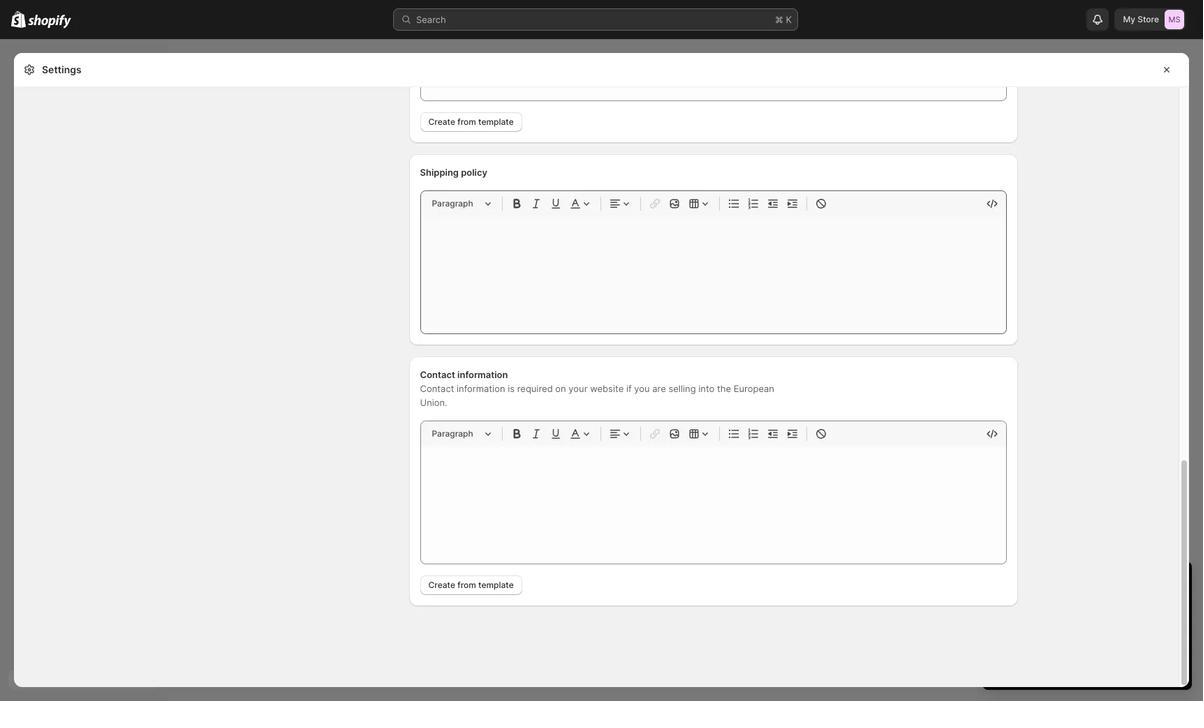 Task type: vqa. For each thing, say whether or not it's contained in the screenshot.
topmost THE "PURCHASE"
no



Task type: describe. For each thing, give the bounding box(es) containing it.
0 horizontal spatial trial
[[1019, 600, 1035, 611]]

my
[[1123, 14, 1136, 24]]

in
[[1070, 575, 1082, 592]]

template for first create from template button from the bottom of the settings dialog
[[478, 580, 514, 591]]

k
[[786, 14, 792, 25]]

1 vertical spatial information
[[457, 383, 505, 395]]

your trial ends on
[[997, 600, 1074, 611]]

trial inside dropdown button
[[1119, 575, 1143, 592]]

⌘
[[775, 14, 783, 25]]

european
[[734, 383, 774, 395]]

3
[[997, 575, 1005, 592]]

paragraph for 1st paragraph dropdown button from the bottom of the settings dialog
[[432, 429, 473, 439]]

settings dialog
[[14, 0, 1189, 688]]

into
[[699, 383, 715, 395]]

1 create from template from the top
[[428, 117, 514, 127]]

1 create from the top
[[428, 117, 455, 127]]

union.
[[420, 397, 447, 409]]

3 days left in your trial
[[997, 575, 1143, 592]]

⌘ k
[[775, 14, 792, 25]]

0 vertical spatial information
[[457, 369, 508, 381]]

store
[[1138, 14, 1159, 24]]

my store image
[[1165, 10, 1184, 29]]

your inside contact information contact information is required on your website if you are selling into the european union.
[[569, 383, 588, 395]]

settings
[[42, 64, 81, 75]]

you
[[634, 383, 650, 395]]



Task type: locate. For each thing, give the bounding box(es) containing it.
your left website on the bottom of the page
[[569, 383, 588, 395]]

0 horizontal spatial on
[[555, 383, 566, 395]]

the
[[717, 383, 731, 395]]

0 vertical spatial create from template button
[[420, 112, 522, 132]]

1 create from template button from the top
[[420, 112, 522, 132]]

2 contact from the top
[[420, 383, 454, 395]]

0 vertical spatial from
[[458, 117, 476, 127]]

0 vertical spatial create from template
[[428, 117, 514, 127]]

2 create from template button from the top
[[420, 576, 522, 596]]

1 vertical spatial create from template button
[[420, 576, 522, 596]]

0 vertical spatial create
[[428, 117, 455, 127]]

2 template from the top
[[478, 580, 514, 591]]

1 paragraph from the top
[[432, 198, 473, 209]]

1 vertical spatial paragraph
[[432, 429, 473, 439]]

0 vertical spatial template
[[478, 117, 514, 127]]

2 from from the top
[[458, 580, 476, 591]]

1 vertical spatial create from template
[[428, 580, 514, 591]]

your right in
[[1086, 575, 1115, 592]]

your
[[997, 600, 1016, 611]]

0 vertical spatial contact
[[420, 369, 455, 381]]

paragraph button down union.
[[426, 426, 496, 443]]

are
[[652, 383, 666, 395]]

information up is
[[457, 369, 508, 381]]

create from template button
[[420, 112, 522, 132], [420, 576, 522, 596]]

1 vertical spatial on
[[1061, 600, 1071, 611]]

your
[[569, 383, 588, 395], [1086, 575, 1115, 592]]

is
[[508, 383, 515, 395]]

shopify image
[[11, 11, 26, 28]]

paragraph down union.
[[432, 429, 473, 439]]

template for first create from template button from the top of the settings dialog
[[478, 117, 514, 127]]

template
[[478, 117, 514, 127], [478, 580, 514, 591]]

0 vertical spatial paragraph button
[[426, 196, 496, 212]]

paragraph button down shipping policy
[[426, 196, 496, 212]]

information left is
[[457, 383, 505, 395]]

my store
[[1123, 14, 1159, 24]]

information
[[457, 369, 508, 381], [457, 383, 505, 395]]

contact
[[420, 369, 455, 381], [420, 383, 454, 395]]

paragraph
[[432, 198, 473, 209], [432, 429, 473, 439]]

2 paragraph from the top
[[432, 429, 473, 439]]

your inside dropdown button
[[1086, 575, 1115, 592]]

1 template from the top
[[478, 117, 514, 127]]

required
[[517, 383, 553, 395]]

2 create from template from the top
[[428, 580, 514, 591]]

on right required
[[555, 383, 566, 395]]

selling
[[669, 383, 696, 395]]

1 from from the top
[[458, 117, 476, 127]]

1 vertical spatial template
[[478, 580, 514, 591]]

2 create from the top
[[428, 580, 455, 591]]

1 horizontal spatial trial
[[1119, 575, 1143, 592]]

create from template
[[428, 117, 514, 127], [428, 580, 514, 591]]

shipping
[[420, 167, 459, 178]]

days
[[1009, 575, 1041, 592]]

contact information contact information is required on your website if you are selling into the european union.
[[420, 369, 774, 409]]

1 vertical spatial contact
[[420, 383, 454, 395]]

0 vertical spatial on
[[555, 383, 566, 395]]

1 horizontal spatial your
[[1086, 575, 1115, 592]]

create
[[428, 117, 455, 127], [428, 580, 455, 591]]

search
[[416, 14, 446, 25]]

on inside contact information contact information is required on your website if you are selling into the european union.
[[555, 383, 566, 395]]

if
[[626, 383, 632, 395]]

1 vertical spatial trial
[[1019, 600, 1035, 611]]

trial right in
[[1119, 575, 1143, 592]]

policy
[[461, 167, 487, 178]]

1 contact from the top
[[420, 369, 455, 381]]

0 vertical spatial your
[[569, 383, 588, 395]]

paragraph for second paragraph dropdown button from the bottom
[[432, 198, 473, 209]]

paragraph button
[[426, 196, 496, 212], [426, 426, 496, 443]]

website
[[590, 383, 624, 395]]

1 horizontal spatial on
[[1061, 600, 1071, 611]]

0 vertical spatial trial
[[1119, 575, 1143, 592]]

0 vertical spatial paragraph
[[432, 198, 473, 209]]

1 vertical spatial from
[[458, 580, 476, 591]]

3 days left in your trial button
[[983, 562, 1192, 592]]

2 paragraph button from the top
[[426, 426, 496, 443]]

1 vertical spatial paragraph button
[[426, 426, 496, 443]]

1 paragraph button from the top
[[426, 196, 496, 212]]

from
[[458, 117, 476, 127], [458, 580, 476, 591]]

on right ends
[[1061, 600, 1071, 611]]

1 vertical spatial create
[[428, 580, 455, 591]]

1 vertical spatial your
[[1086, 575, 1115, 592]]

on
[[555, 383, 566, 395], [1061, 600, 1071, 611]]

dialog
[[1195, 53, 1203, 688]]

0 horizontal spatial your
[[569, 383, 588, 395]]

shipping policy
[[420, 167, 487, 178]]

paragraph down shipping policy
[[432, 198, 473, 209]]

left
[[1045, 575, 1066, 592]]

ends
[[1037, 600, 1058, 611]]

trial right your
[[1019, 600, 1035, 611]]

trial
[[1119, 575, 1143, 592], [1019, 600, 1035, 611]]

shopify image
[[28, 14, 71, 28]]



